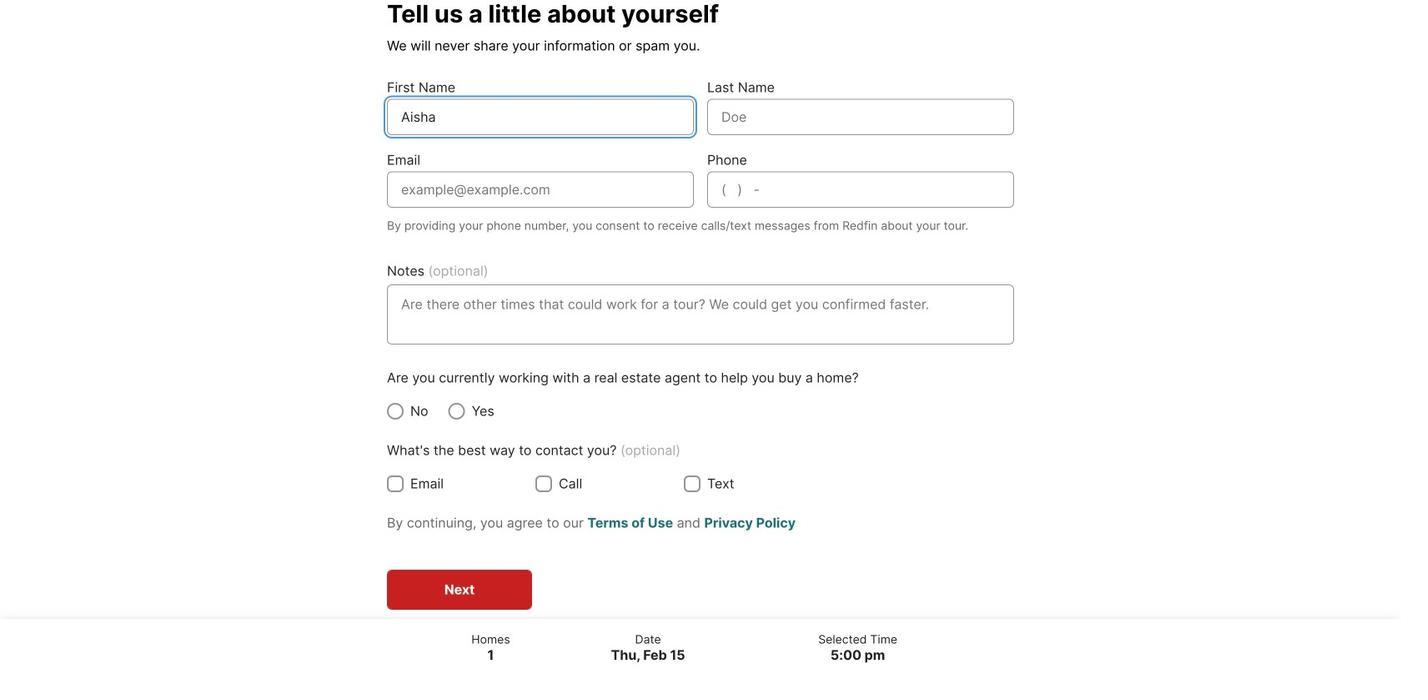 Task type: locate. For each thing, give the bounding box(es) containing it.
none radio inside are you currently working with a real estate agent to help you buy a home? element
[[387, 403, 404, 419]]

None radio
[[387, 403, 404, 419]]

None radio
[[448, 403, 465, 419]]

None checkbox
[[684, 475, 701, 492]]

None checkbox
[[387, 475, 404, 492], [536, 475, 552, 492], [387, 475, 404, 492], [536, 475, 552, 492]]

example@example.com email field
[[401, 181, 680, 197]]

Notes text field
[[401, 294, 1000, 334]]

(   )   - telephone field
[[722, 181, 1000, 197]]

what's the best way to contact you? element
[[387, 474, 1014, 494]]



Task type: describe. For each thing, give the bounding box(es) containing it.
none radio inside are you currently working with a real estate agent to help you buy a home? element
[[448, 403, 465, 419]]

are you currently working with a real estate agent to help you buy a home? element
[[387, 401, 1014, 421]]

Jane text field
[[401, 109, 680, 125]]

none checkbox inside the what's the best way to contact you? element
[[684, 475, 701, 492]]

Doe text field
[[722, 109, 1000, 125]]



Task type: vqa. For each thing, say whether or not it's contained in the screenshot.
fee
no



